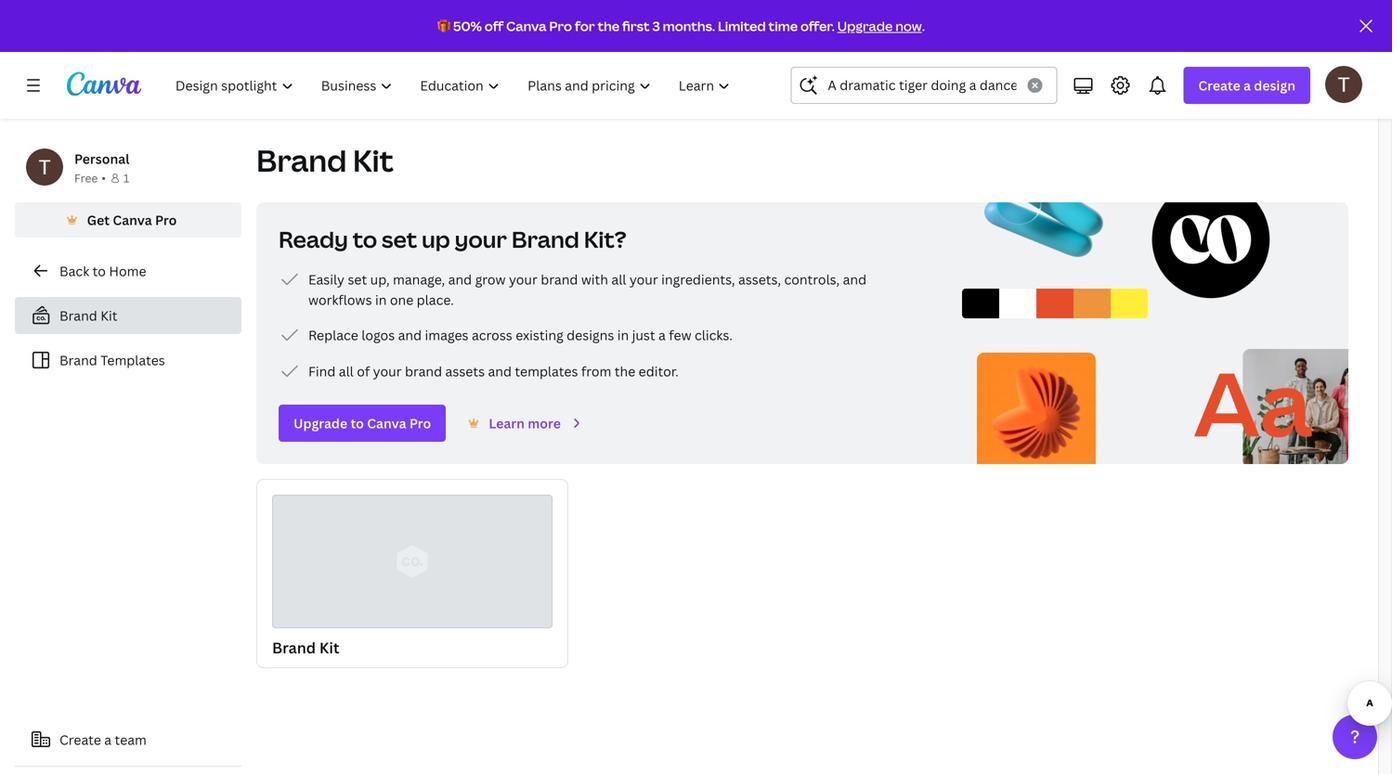 Task type: describe. For each thing, give the bounding box(es) containing it.
pro inside upgrade to canva pro button
[[410, 415, 431, 432]]

upgrade now button
[[838, 17, 922, 35]]

list containing easily set up, manage, and grow your brand with all your ingredients, assets, controls, and workflows in one place.
[[279, 268, 873, 383]]

brand templates
[[59, 352, 165, 369]]

home
[[109, 262, 146, 280]]

in inside easily set up, manage, and grow your brand with all your ingredients, assets, controls, and workflows in one place.
[[375, 291, 387, 309]]

get canva pro button
[[15, 203, 242, 238]]

1 horizontal spatial upgrade
[[838, 17, 893, 35]]

back to home
[[59, 262, 146, 280]]

upgrade to canva pro button
[[279, 405, 446, 442]]

assets,
[[739, 271, 781, 288]]

the inside list
[[615, 363, 636, 380]]

upgrade to canva pro
[[294, 415, 431, 432]]

of
[[357, 363, 370, 380]]

up
[[422, 224, 450, 255]]

brand inside easily set up, manage, and grow your brand with all your ingredients, assets, controls, and workflows in one place.
[[541, 271, 578, 288]]

off
[[485, 17, 504, 35]]

brand for brand kit link
[[59, 307, 97, 325]]

1 vertical spatial in
[[618, 327, 629, 344]]

manage,
[[393, 271, 445, 288]]

few
[[669, 327, 692, 344]]

logos
[[362, 327, 395, 344]]

create for create a design
[[1199, 77, 1241, 94]]

a for team
[[104, 732, 112, 749]]

kit for brand kit button at bottom left
[[319, 638, 340, 658]]

more
[[528, 415, 561, 432]]

images
[[425, 327, 469, 344]]

months.
[[663, 17, 715, 35]]

brand kit link
[[15, 297, 242, 334]]

free •
[[74, 170, 106, 186]]

create a team
[[59, 732, 147, 749]]

kit?
[[584, 224, 627, 255]]

and right assets
[[488, 363, 512, 380]]

create for create a team
[[59, 732, 101, 749]]

to for upgrade
[[351, 415, 364, 432]]

all inside easily set up, manage, and grow your brand with all your ingredients, assets, controls, and workflows in one place.
[[612, 271, 626, 288]]

get
[[87, 211, 110, 229]]

and right logos
[[398, 327, 422, 344]]

to for back
[[93, 262, 106, 280]]

ready to set up your brand kit?
[[279, 224, 627, 255]]

1 vertical spatial brand
[[405, 363, 442, 380]]

brand kit for brand kit link
[[59, 307, 118, 325]]

from
[[581, 363, 612, 380]]

and left grow
[[448, 271, 472, 288]]

0 vertical spatial kit
[[353, 140, 394, 181]]

grow
[[475, 271, 506, 288]]

a for design
[[1244, 77, 1251, 94]]

to for ready
[[353, 224, 377, 255]]

brand templates link
[[15, 342, 242, 379]]

replace logos and images across existing designs in just a few clicks.
[[308, 327, 733, 344]]

clicks.
[[695, 327, 733, 344]]



Task type: locate. For each thing, give the bounding box(es) containing it.
for
[[575, 17, 595, 35]]

3
[[652, 17, 660, 35]]

2 vertical spatial a
[[104, 732, 112, 749]]

0 horizontal spatial brand
[[405, 363, 442, 380]]

2 horizontal spatial canva
[[506, 17, 547, 35]]

one
[[390, 291, 414, 309]]

offer.
[[801, 17, 835, 35]]

your right grow
[[509, 271, 538, 288]]

upgrade left the now
[[838, 17, 893, 35]]

1 vertical spatial create
[[59, 732, 101, 749]]

1 vertical spatial pro
[[155, 211, 177, 229]]

0 horizontal spatial pro
[[155, 211, 177, 229]]

0 vertical spatial to
[[353, 224, 377, 255]]

back to home link
[[15, 253, 242, 290]]

your right the of
[[373, 363, 402, 380]]

2 vertical spatial to
[[351, 415, 364, 432]]

designs
[[567, 327, 614, 344]]

1 horizontal spatial set
[[382, 224, 417, 255]]

your
[[455, 224, 507, 255], [509, 271, 538, 288], [630, 271, 658, 288], [373, 363, 402, 380]]

place.
[[417, 291, 454, 309]]

up,
[[370, 271, 390, 288]]

your right with
[[630, 271, 658, 288]]

existing
[[516, 327, 564, 344]]

2 horizontal spatial pro
[[549, 17, 572, 35]]

all
[[612, 271, 626, 288], [339, 363, 354, 380]]

1 vertical spatial a
[[659, 327, 666, 344]]

personal
[[74, 150, 130, 168]]

create a design
[[1199, 77, 1296, 94]]

2 vertical spatial kit
[[319, 638, 340, 658]]

upgrade inside upgrade to canva pro button
[[294, 415, 348, 432]]

1 horizontal spatial list
[[279, 268, 873, 383]]

1 horizontal spatial a
[[659, 327, 666, 344]]

in
[[375, 291, 387, 309], [618, 327, 629, 344]]

free
[[74, 170, 98, 186]]

1 horizontal spatial in
[[618, 327, 629, 344]]

set inside easily set up, manage, and grow your brand with all your ingredients, assets, controls, and workflows in one place.
[[348, 271, 367, 288]]

0 vertical spatial canva
[[506, 17, 547, 35]]

all left the of
[[339, 363, 354, 380]]

upgrade down 'find'
[[294, 415, 348, 432]]

get canva pro
[[87, 211, 177, 229]]

kit inside button
[[319, 638, 340, 658]]

pro left for
[[549, 17, 572, 35]]

time
[[769, 17, 798, 35]]

the right for
[[598, 17, 620, 35]]

templates
[[101, 352, 165, 369]]

a left team
[[104, 732, 112, 749]]

0 vertical spatial in
[[375, 291, 387, 309]]

create inside button
[[59, 732, 101, 749]]

0 vertical spatial a
[[1244, 77, 1251, 94]]

brand kit for brand kit button at bottom left
[[272, 638, 340, 658]]

🎁
[[438, 17, 451, 35]]

pro left learn
[[410, 415, 431, 432]]

1 vertical spatial the
[[615, 363, 636, 380]]

0 vertical spatial pro
[[549, 17, 572, 35]]

0 vertical spatial set
[[382, 224, 417, 255]]

2 horizontal spatial a
[[1244, 77, 1251, 94]]

pro inside get canva pro button
[[155, 211, 177, 229]]

ready
[[279, 224, 348, 255]]

0 horizontal spatial set
[[348, 271, 367, 288]]

find all of your brand assets and templates from the editor.
[[308, 363, 679, 380]]

canva right get
[[113, 211, 152, 229]]

1 horizontal spatial canva
[[367, 415, 406, 432]]

0 vertical spatial create
[[1199, 77, 1241, 94]]

canva down the of
[[367, 415, 406, 432]]

brand inside 'link'
[[59, 352, 97, 369]]

brand inside button
[[272, 638, 316, 658]]

to up up,
[[353, 224, 377, 255]]

None search field
[[791, 67, 1057, 104]]

to inside back to home link
[[93, 262, 106, 280]]

just
[[632, 327, 655, 344]]

brand for brand templates 'link'
[[59, 352, 97, 369]]

set
[[382, 224, 417, 255], [348, 271, 367, 288]]

list
[[279, 268, 873, 383], [15, 297, 242, 379]]

controls,
[[785, 271, 840, 288]]

2 vertical spatial pro
[[410, 415, 431, 432]]

a left few
[[659, 327, 666, 344]]

workflows
[[308, 291, 372, 309]]

1 vertical spatial all
[[339, 363, 354, 380]]

limited
[[718, 17, 766, 35]]

brand for brand kit button at bottom left
[[272, 638, 316, 658]]

now
[[896, 17, 922, 35]]

kit
[[353, 140, 394, 181], [101, 307, 118, 325], [319, 638, 340, 658]]

create left team
[[59, 732, 101, 749]]

design
[[1254, 77, 1296, 94]]

pro
[[549, 17, 572, 35], [155, 211, 177, 229], [410, 415, 431, 432]]

replace
[[308, 327, 358, 344]]

brand kit
[[256, 140, 394, 181], [59, 307, 118, 325], [272, 638, 340, 658]]

set left "up"
[[382, 224, 417, 255]]

terry turtle image
[[1326, 66, 1363, 103]]

create inside dropdown button
[[1199, 77, 1241, 94]]

1 vertical spatial to
[[93, 262, 106, 280]]

assets
[[445, 363, 485, 380]]

upgrade
[[838, 17, 893, 35], [294, 415, 348, 432]]

pro up back to home link
[[155, 211, 177, 229]]

to
[[353, 224, 377, 255], [93, 262, 106, 280], [351, 415, 364, 432]]

learn more button
[[459, 406, 589, 438]]

find
[[308, 363, 336, 380]]

brand kit inside list
[[59, 307, 118, 325]]

1 horizontal spatial create
[[1199, 77, 1241, 94]]

1 vertical spatial kit
[[101, 307, 118, 325]]

editor.
[[639, 363, 679, 380]]

0 vertical spatial upgrade
[[838, 17, 893, 35]]

0 horizontal spatial create
[[59, 732, 101, 749]]

0 horizontal spatial list
[[15, 297, 242, 379]]

2 vertical spatial brand kit
[[272, 638, 340, 658]]

create left design
[[1199, 77, 1241, 94]]

brand kit inside button
[[272, 638, 340, 658]]

kit for brand kit link
[[101, 307, 118, 325]]

in left just
[[618, 327, 629, 344]]

1
[[123, 170, 129, 186]]

brand
[[256, 140, 347, 181], [512, 224, 580, 255], [59, 307, 97, 325], [59, 352, 97, 369], [272, 638, 316, 658]]

create a design button
[[1184, 67, 1311, 104]]

brand
[[541, 271, 578, 288], [405, 363, 442, 380]]

create a team button
[[15, 722, 242, 759]]

easily set up, manage, and grow your brand with all your ingredients, assets, controls, and workflows in one place.
[[308, 271, 867, 309]]

set left up,
[[348, 271, 367, 288]]

easily
[[308, 271, 345, 288]]

1 vertical spatial upgrade
[[294, 415, 348, 432]]

to down the of
[[351, 415, 364, 432]]

to inside upgrade to canva pro button
[[351, 415, 364, 432]]

brand kit button
[[256, 479, 569, 669]]

and
[[448, 271, 472, 288], [843, 271, 867, 288], [398, 327, 422, 344], [488, 363, 512, 380]]

your up grow
[[455, 224, 507, 255]]

0 horizontal spatial upgrade
[[294, 415, 348, 432]]

all right with
[[612, 271, 626, 288]]

templates
[[515, 363, 578, 380]]

0 vertical spatial brand
[[541, 271, 578, 288]]

canva
[[506, 17, 547, 35], [113, 211, 152, 229], [367, 415, 406, 432]]

1 horizontal spatial all
[[612, 271, 626, 288]]

0 horizontal spatial all
[[339, 363, 354, 380]]

0 horizontal spatial in
[[375, 291, 387, 309]]

1 horizontal spatial kit
[[319, 638, 340, 658]]

0 vertical spatial all
[[612, 271, 626, 288]]

1 vertical spatial set
[[348, 271, 367, 288]]

1 vertical spatial brand kit
[[59, 307, 118, 325]]

1 horizontal spatial brand
[[541, 271, 578, 288]]

1 vertical spatial canva
[[113, 211, 152, 229]]

list containing brand kit
[[15, 297, 242, 379]]

back
[[59, 262, 89, 280]]

ingredients,
[[662, 271, 735, 288]]

the right 'from' on the top left of page
[[615, 363, 636, 380]]

canva right 'off'
[[506, 17, 547, 35]]

first
[[622, 17, 650, 35]]

0 vertical spatial the
[[598, 17, 620, 35]]

and right controls,
[[843, 271, 867, 288]]

0 vertical spatial brand kit
[[256, 140, 394, 181]]

2 horizontal spatial kit
[[353, 140, 394, 181]]

0 horizontal spatial a
[[104, 732, 112, 749]]

•
[[101, 170, 106, 186]]

a inside button
[[104, 732, 112, 749]]

create
[[1199, 77, 1241, 94], [59, 732, 101, 749]]

in down up,
[[375, 291, 387, 309]]

2 vertical spatial canva
[[367, 415, 406, 432]]

0 horizontal spatial kit
[[101, 307, 118, 325]]

learn more
[[489, 415, 561, 432]]

top level navigation element
[[163, 67, 746, 104]]

learn
[[489, 415, 525, 432]]

a
[[1244, 77, 1251, 94], [659, 327, 666, 344], [104, 732, 112, 749]]

with
[[581, 271, 608, 288]]

0 horizontal spatial canva
[[113, 211, 152, 229]]

to right back on the top left of the page
[[93, 262, 106, 280]]

.
[[922, 17, 925, 35]]

a inside dropdown button
[[1244, 77, 1251, 94]]

a inside list
[[659, 327, 666, 344]]

50%
[[453, 17, 482, 35]]

across
[[472, 327, 513, 344]]

🎁 50% off canva pro for the first 3 months. limited time offer. upgrade now .
[[438, 17, 925, 35]]

1 horizontal spatial pro
[[410, 415, 431, 432]]

brand left with
[[541, 271, 578, 288]]

the
[[598, 17, 620, 35], [615, 363, 636, 380]]

Search search field
[[828, 68, 1017, 103]]

a left design
[[1244, 77, 1251, 94]]

brand left assets
[[405, 363, 442, 380]]

team
[[115, 732, 147, 749]]



Task type: vqa. For each thing, say whether or not it's contained in the screenshot.
the topmost Kit
yes



